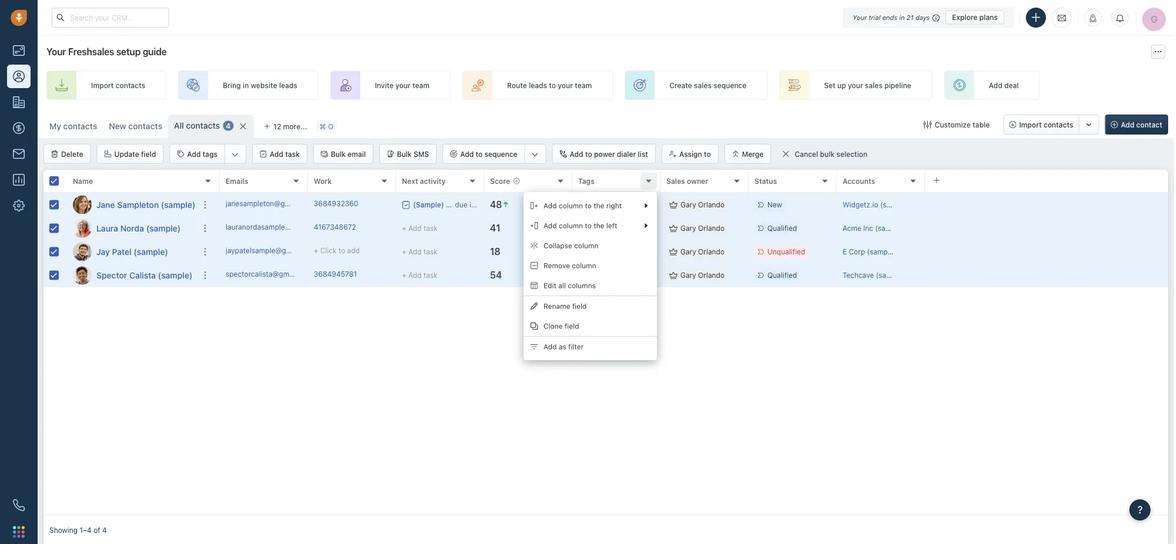 Task type: describe. For each thing, give the bounding box(es) containing it.
invite your team link
[[330, 71, 451, 100]]

(sample) up "acme inc (sample)"
[[881, 201, 910, 209]]

1 gary orlando from the top
[[681, 201, 725, 209]]

spectorcalista@gmail.com 3684945781
[[226, 270, 357, 278]]

1 your from the left
[[396, 81, 411, 89]]

gary for 41
[[681, 224, 697, 233]]

add up "left"
[[612, 201, 625, 209]]

bulk email button
[[313, 144, 374, 164]]

name
[[73, 177, 93, 185]]

add to power dialer list button
[[552, 144, 656, 164]]

freshworks switcher image
[[13, 526, 25, 538]]

add contact
[[1122, 121, 1163, 129]]

cancel bulk selection
[[795, 150, 868, 158]]

assign to
[[680, 150, 711, 158]]

sequence for add to sequence
[[485, 150, 518, 158]]

unqualified
[[768, 248, 806, 256]]

field for update field
[[141, 150, 156, 158]]

add for add task
[[270, 150, 283, 158]]

emails
[[226, 177, 248, 185]]

add column to the left
[[544, 222, 618, 230]]

1 leads from the left
[[279, 81, 297, 89]]

jay
[[96, 247, 110, 257]]

jay patel (sample)
[[96, 247, 168, 257]]

route
[[507, 81, 527, 89]]

add for add to power dialer list
[[570, 150, 584, 158]]

owner
[[687, 177, 709, 185]]

add for add column to the left
[[544, 222, 557, 230]]

list
[[638, 150, 649, 158]]

jaypatelsample@gmail.com link
[[226, 246, 316, 258]]

add for 18
[[612, 248, 625, 256]]

(sample) for acme inc (sample)
[[876, 224, 905, 233]]

task for 54
[[424, 271, 438, 280]]

1 orlando from the top
[[699, 201, 725, 209]]

edit all columns menu item
[[524, 276, 657, 296]]

3684932360 link
[[314, 199, 358, 211]]

as
[[559, 343, 567, 351]]

create sales sequence link
[[625, 71, 768, 100]]

jaypatelsample@gmail.com + click to add
[[226, 247, 360, 255]]

+ add task for 18
[[402, 248, 438, 256]]

18
[[490, 246, 501, 257]]

2 sales from the left
[[866, 81, 883, 89]]

1 cell from the top
[[925, 193, 1169, 216]]

explore
[[953, 13, 978, 21]]

orlando for 18
[[699, 248, 725, 256]]

all contacts 4
[[174, 121, 231, 131]]

2 your from the left
[[558, 81, 573, 89]]

add for add deal
[[990, 81, 1003, 89]]

0 vertical spatial container_wx8msf4aqz5i3rn1 image
[[782, 150, 791, 158]]

press space to deselect this row. row containing 48
[[220, 193, 1169, 217]]

to inside 'group'
[[476, 150, 483, 158]]

left
[[607, 222, 618, 230]]

the for left
[[594, 222, 605, 230]]

sequence for create sales sequence
[[714, 81, 747, 89]]

1 sales from the left
[[694, 81, 712, 89]]

update field button
[[97, 144, 164, 164]]

add tags group
[[170, 144, 246, 164]]

table
[[973, 121, 990, 129]]

widgetz.io (sample)
[[843, 201, 910, 209]]

jane
[[96, 200, 115, 210]]

dialer
[[617, 150, 636, 158]]

more...
[[283, 122, 307, 131]]

team inside invite your team link
[[413, 81, 430, 89]]

add tags button
[[170, 145, 225, 163]]

next
[[402, 177, 418, 185]]

add for add to sequence
[[460, 150, 474, 158]]

click left right
[[585, 201, 601, 209]]

add task button
[[252, 144, 308, 164]]

(sample) for e corp (sample)
[[868, 248, 897, 256]]

lauranordasample@gmail.com
[[226, 223, 326, 231]]

0 vertical spatial in
[[900, 14, 905, 21]]

+ click to add for 54
[[579, 271, 625, 280]]

press space to deselect this row. row containing 54
[[220, 264, 1169, 288]]

1–4
[[80, 526, 92, 534]]

clone field
[[544, 322, 579, 330]]

1 + click to add from the top
[[579, 201, 625, 209]]

set up your sales pipeline link
[[780, 71, 933, 100]]

orlando for 41
[[699, 224, 725, 233]]

up
[[838, 81, 847, 89]]

contacts inside button
[[1044, 121, 1074, 129]]

merge
[[742, 150, 764, 158]]

jay patel (sample) link
[[96, 246, 168, 258]]

selected.
[[609, 207, 639, 215]]

import for import contacts link
[[91, 81, 114, 89]]

bring
[[223, 81, 241, 89]]

grid containing 48
[[44, 169, 1169, 516]]

corp
[[849, 248, 866, 256]]

e corp (sample)
[[843, 248, 897, 256]]

edit
[[544, 282, 557, 290]]

column for remove column
[[572, 262, 597, 270]]

3 your from the left
[[848, 81, 864, 89]]

trial
[[869, 14, 881, 21]]

selection
[[837, 150, 868, 158]]

4 inside "all contacts 4"
[[226, 122, 231, 130]]

janesampleton@gmail.com
[[226, 200, 315, 208]]

bulk for bulk sms
[[397, 150, 412, 158]]

days
[[916, 14, 930, 21]]

website
[[251, 81, 277, 89]]

guide
[[143, 46, 167, 57]]

click for 41
[[585, 224, 601, 233]]

your for your freshsales setup guide
[[46, 46, 66, 57]]

add for 54
[[612, 271, 625, 280]]

3684945781 link
[[314, 269, 357, 282]]

of
[[94, 526, 100, 534]]

my
[[49, 121, 61, 131]]

your freshsales setup guide
[[46, 46, 167, 57]]

(sample) for laura norda (sample)
[[146, 223, 181, 233]]

field for rename field
[[573, 302, 587, 310]]

right
[[607, 202, 622, 210]]

plans
[[980, 13, 998, 21]]

update field
[[114, 150, 156, 158]]

press space to deselect this row. row containing spector calista (sample)
[[44, 264, 220, 288]]

press space to deselect this row. row containing jay patel (sample)
[[44, 240, 220, 264]]

your for your trial ends in 21 days
[[853, 14, 867, 21]]

+ click to add for 18
[[579, 248, 625, 256]]

clone field menu item
[[524, 316, 657, 336]]

import for import contacts button
[[1020, 121, 1042, 129]]

gary orlando for 41
[[681, 224, 725, 233]]

new for new
[[768, 201, 783, 209]]

sampleton
[[117, 200, 159, 210]]

jane sampleton (sample) link
[[96, 199, 195, 211]]

column for add column to the left
[[559, 222, 583, 230]]

new for new contacts
[[109, 121, 126, 131]]

bulk for bulk email
[[331, 150, 346, 158]]

add as filter
[[544, 343, 584, 351]]

add for add column to the right
[[544, 202, 557, 210]]

filter
[[569, 343, 584, 351]]

bulk sms
[[397, 150, 429, 158]]

customize table
[[935, 121, 990, 129]]

bring in website leads
[[223, 81, 297, 89]]

cell for 18
[[925, 240, 1169, 263]]

delete button
[[44, 144, 91, 164]]

container_wx8msf4aqz5i3rn1 image for 54
[[670, 271, 678, 280]]

tags
[[203, 150, 218, 158]]

sms
[[414, 150, 429, 158]]

task for 41
[[424, 224, 438, 233]]

l image
[[73, 219, 92, 238]]

spector
[[96, 270, 127, 280]]

add as filter menu item
[[524, 337, 657, 357]]

janesampleton@gmail.com 3684932360
[[226, 200, 358, 208]]

add for 41
[[612, 224, 625, 233]]

laura
[[96, 223, 118, 233]]

power
[[594, 150, 615, 158]]

explore plans
[[953, 13, 998, 21]]

score
[[490, 177, 510, 185]]

collapse
[[544, 242, 573, 250]]

0 horizontal spatial 4
[[102, 526, 107, 534]]

container_wx8msf4aqz5i3rn1 image for 18
[[670, 248, 678, 256]]



Task type: locate. For each thing, give the bounding box(es) containing it.
1 vertical spatial import contacts
[[1020, 121, 1074, 129]]

add for add contact
[[1122, 121, 1135, 129]]

2 row group from the left
[[220, 193, 1169, 288]]

assign
[[680, 150, 703, 158]]

1 horizontal spatial import contacts
[[1020, 121, 1074, 129]]

41
[[490, 223, 501, 234]]

deal
[[1005, 81, 1019, 89]]

techcave (sample)
[[843, 271, 906, 280]]

1 horizontal spatial your
[[853, 14, 867, 21]]

2 orlando from the top
[[699, 224, 725, 233]]

21
[[907, 14, 914, 21]]

add for add as filter
[[544, 343, 557, 351]]

task
[[285, 150, 300, 158], [424, 224, 438, 233], [424, 248, 438, 256], [424, 271, 438, 280]]

qualified for 54
[[768, 271, 798, 280]]

container_wx8msf4aqz5i3rn1 image inside customize table button
[[924, 121, 932, 129]]

1 vertical spatial new
[[768, 201, 783, 209]]

2 vertical spatial field
[[565, 322, 579, 330]]

2 gary orlando from the top
[[681, 224, 725, 233]]

sales left pipeline
[[866, 81, 883, 89]]

add down "left"
[[612, 248, 625, 256]]

click for 54
[[585, 271, 601, 280]]

the left "left"
[[594, 222, 605, 230]]

+ click to add up "left"
[[579, 201, 625, 209]]

import contacts inside button
[[1020, 121, 1074, 129]]

menu containing add column to the right
[[524, 192, 657, 360]]

spectorcalista@gmail.com
[[226, 270, 313, 278]]

activity
[[420, 177, 446, 185]]

2 cell from the top
[[925, 217, 1169, 240]]

invite
[[375, 81, 394, 89]]

(sample) right sampleton
[[161, 200, 195, 210]]

0 horizontal spatial sequence
[[485, 150, 518, 158]]

+ add task for 41
[[402, 224, 438, 233]]

accounts
[[843, 177, 876, 185]]

add column to the right
[[544, 202, 622, 210]]

sales
[[667, 177, 685, 185]]

import inside button
[[1020, 121, 1042, 129]]

1 horizontal spatial sales
[[866, 81, 883, 89]]

import contacts link
[[46, 71, 166, 100]]

0 vertical spatial sequence
[[714, 81, 747, 89]]

add to sequence group
[[443, 144, 547, 164]]

press space to deselect this row. row containing 18
[[220, 240, 1169, 264]]

your right up
[[848, 81, 864, 89]]

new inside press space to deselect this row. row
[[768, 201, 783, 209]]

1 vertical spatial the
[[594, 222, 605, 230]]

+ click to add down "left"
[[579, 248, 625, 256]]

1 vertical spatial in
[[243, 81, 249, 89]]

4167348672
[[314, 223, 356, 231]]

in
[[900, 14, 905, 21], [243, 81, 249, 89]]

your
[[396, 81, 411, 89], [558, 81, 573, 89], [848, 81, 864, 89]]

2 horizontal spatial 4
[[571, 207, 576, 215]]

4 gary from the top
[[681, 271, 697, 280]]

sales owner
[[667, 177, 709, 185]]

column up columns
[[572, 262, 597, 270]]

bulk sms button
[[379, 144, 437, 164]]

team inside route leads to your team link
[[575, 81, 592, 89]]

12 more...
[[274, 122, 307, 131]]

gary for 54
[[681, 271, 697, 280]]

12 more... button
[[257, 118, 314, 135]]

your right route
[[558, 81, 573, 89]]

(sample) for spector calista (sample)
[[158, 270, 193, 280]]

add deal
[[990, 81, 1019, 89]]

click up remove column
[[585, 248, 601, 256]]

(sample) down the jane sampleton (sample) link
[[146, 223, 181, 233]]

0 horizontal spatial new
[[109, 121, 126, 131]]

column up collapse column
[[559, 222, 583, 230]]

all
[[174, 121, 184, 131]]

1 vertical spatial 4
[[571, 207, 576, 215]]

task inside add task button
[[285, 150, 300, 158]]

0 vertical spatial field
[[141, 150, 156, 158]]

(sample) right inc
[[876, 224, 905, 233]]

email
[[348, 150, 366, 158]]

your left the freshsales at the top left
[[46, 46, 66, 57]]

Search your CRM... text field
[[52, 8, 169, 28]]

set up your sales pipeline
[[825, 81, 912, 89]]

task for 18
[[424, 248, 438, 256]]

grid
[[44, 169, 1169, 516]]

showing
[[49, 526, 78, 534]]

0 horizontal spatial leads
[[279, 81, 297, 89]]

cell
[[925, 193, 1169, 216], [925, 217, 1169, 240], [925, 240, 1169, 263], [925, 264, 1169, 287]]

contact
[[1137, 121, 1163, 129]]

import contacts for import contacts link
[[91, 81, 145, 89]]

⌘ o
[[320, 122, 334, 130]]

gary for 18
[[681, 248, 697, 256]]

4 + click to add from the top
[[579, 271, 625, 280]]

field right update
[[141, 150, 156, 158]]

column for add column to the right
[[559, 202, 583, 210]]

0 horizontal spatial import
[[91, 81, 114, 89]]

qualified up unqualified
[[768, 224, 798, 233]]

column inside menu item
[[572, 262, 597, 270]]

name row
[[44, 170, 220, 193]]

acme inc (sample) link
[[843, 224, 905, 233]]

j image
[[73, 243, 92, 261]]

to
[[549, 81, 556, 89], [476, 150, 483, 158], [586, 150, 592, 158], [704, 150, 711, 158], [603, 201, 610, 209], [585, 202, 592, 210], [585, 222, 592, 230], [603, 224, 610, 233], [339, 247, 345, 255], [603, 248, 610, 256], [603, 271, 610, 280]]

bulk left email
[[331, 150, 346, 158]]

lauranordasample@gmail.com link
[[226, 222, 326, 235]]

s image
[[73, 266, 92, 285]]

54
[[490, 270, 502, 281]]

+ add task for 54
[[402, 271, 438, 280]]

orlando for 54
[[699, 271, 725, 280]]

new down status
[[768, 201, 783, 209]]

all contacts link
[[174, 120, 220, 132]]

route leads to your team
[[507, 81, 592, 89]]

0 horizontal spatial in
[[243, 81, 249, 89]]

press space to deselect this row. row containing laura norda (sample)
[[44, 217, 220, 240]]

import contacts
[[91, 81, 145, 89], [1020, 121, 1074, 129]]

setup
[[116, 46, 141, 57]]

2 vertical spatial container_wx8msf4aqz5i3rn1 image
[[670, 271, 678, 280]]

1 horizontal spatial sequence
[[714, 81, 747, 89]]

0 vertical spatial qualified
[[768, 224, 798, 233]]

sales right create
[[694, 81, 712, 89]]

0 horizontal spatial your
[[396, 81, 411, 89]]

1 gary from the top
[[681, 201, 697, 209]]

3 gary orlando from the top
[[681, 248, 725, 256]]

1 horizontal spatial new
[[768, 201, 783, 209]]

+ click to add up columns
[[579, 271, 625, 280]]

calista
[[129, 270, 156, 280]]

(sample) right the corp
[[868, 248, 897, 256]]

0 horizontal spatial import contacts
[[91, 81, 145, 89]]

rename
[[544, 302, 571, 310]]

field for clone field
[[565, 322, 579, 330]]

sequence up score
[[485, 150, 518, 158]]

3 + add task from the top
[[402, 271, 438, 280]]

field inside "clone field" menu item
[[565, 322, 579, 330]]

(sample) up 'spector calista (sample)'
[[134, 247, 168, 257]]

add to sequence
[[460, 150, 518, 158]]

import
[[91, 81, 114, 89], [1020, 121, 1042, 129]]

qualified
[[768, 224, 798, 233], [768, 271, 798, 280]]

0 vertical spatial import
[[91, 81, 114, 89]]

3 cell from the top
[[925, 240, 1169, 263]]

invite your team
[[375, 81, 430, 89]]

2 bulk from the left
[[397, 150, 412, 158]]

1 horizontal spatial leads
[[529, 81, 547, 89]]

column up the add column to the left
[[559, 202, 583, 210]]

sequence
[[714, 81, 747, 89], [485, 150, 518, 158]]

1 team from the left
[[413, 81, 430, 89]]

angle down image
[[532, 149, 539, 161]]

the for right
[[594, 202, 605, 210]]

0 horizontal spatial bulk
[[331, 150, 346, 158]]

cell for 41
[[925, 217, 1169, 240]]

gary orlando for 54
[[681, 271, 725, 280]]

1 horizontal spatial 4
[[226, 122, 231, 130]]

4 up the add column to the left
[[571, 207, 576, 215]]

explore plans link
[[946, 10, 1005, 24]]

field down columns
[[573, 302, 587, 310]]

2 + add task from the top
[[402, 248, 438, 256]]

click up columns
[[585, 271, 601, 280]]

0 vertical spatial 4
[[226, 122, 231, 130]]

1 bulk from the left
[[331, 150, 346, 158]]

press space to deselect this row. row containing 41
[[220, 217, 1169, 240]]

1 vertical spatial your
[[46, 46, 66, 57]]

the left right
[[594, 202, 605, 210]]

1 horizontal spatial your
[[558, 81, 573, 89]]

0 vertical spatial import contacts
[[91, 81, 145, 89]]

in right bring
[[243, 81, 249, 89]]

1 vertical spatial sequence
[[485, 150, 518, 158]]

all
[[559, 282, 566, 290]]

phone image
[[13, 500, 25, 512]]

add inside group
[[187, 150, 201, 158]]

2 + click to add from the top
[[579, 224, 625, 233]]

(sample) inside 'link'
[[146, 223, 181, 233]]

laura norda (sample) link
[[96, 223, 181, 234]]

jaypatelsample@gmail.com
[[226, 247, 316, 255]]

press space to deselect this row. row
[[44, 193, 220, 217], [220, 193, 1169, 217], [44, 217, 220, 240], [220, 217, 1169, 240], [44, 240, 220, 264], [220, 240, 1169, 264], [44, 264, 220, 288], [220, 264, 1169, 288]]

+ click to add for 41
[[579, 224, 625, 233]]

add down 4167348672 link
[[347, 247, 360, 255]]

customize
[[935, 121, 971, 129]]

gary
[[681, 201, 697, 209], [681, 224, 697, 233], [681, 248, 697, 256], [681, 271, 697, 280]]

4 orlando from the top
[[699, 271, 725, 280]]

1 vertical spatial + add task
[[402, 248, 438, 256]]

column for collapse column
[[575, 242, 599, 250]]

bulk
[[331, 150, 346, 158], [397, 150, 412, 158]]

set
[[825, 81, 836, 89]]

route leads to your team link
[[463, 71, 613, 100]]

cell for 54
[[925, 264, 1169, 287]]

j image
[[73, 196, 92, 214]]

merge button
[[725, 144, 772, 164]]

row group containing 48
[[220, 193, 1169, 288]]

menu
[[524, 192, 657, 360]]

remove column menu item
[[524, 256, 657, 276]]

columns
[[568, 282, 596, 290]]

email image
[[1058, 13, 1067, 23]]

inc
[[864, 224, 874, 233]]

1 horizontal spatial import
[[1020, 121, 1042, 129]]

orlando
[[699, 201, 725, 209], [699, 224, 725, 233], [699, 248, 725, 256], [699, 271, 725, 280]]

(sample) right calista
[[158, 270, 193, 280]]

4 gary orlando from the top
[[681, 271, 725, 280]]

0 vertical spatial your
[[853, 14, 867, 21]]

collapse column menu item
[[524, 236, 657, 256]]

import contacts for import contacts button
[[1020, 121, 1074, 129]]

techcave
[[843, 271, 875, 280]]

add down collapse column menu item at the top of page
[[612, 271, 625, 280]]

add inside 'group'
[[460, 150, 474, 158]]

acme inc (sample)
[[843, 224, 905, 233]]

gary orlando for 18
[[681, 248, 725, 256]]

add inside menu item
[[544, 343, 557, 351]]

2 horizontal spatial your
[[848, 81, 864, 89]]

2 qualified from the top
[[768, 271, 798, 280]]

import down your freshsales setup guide
[[91, 81, 114, 89]]

rename field menu item
[[524, 296, 657, 316]]

1 horizontal spatial in
[[900, 14, 905, 21]]

new up update
[[109, 121, 126, 131]]

ends
[[883, 14, 898, 21]]

(sample) down "e corp (sample)" link
[[876, 271, 906, 280]]

team
[[413, 81, 430, 89], [575, 81, 592, 89]]

gary orlando
[[681, 201, 725, 209], [681, 224, 725, 233], [681, 248, 725, 256], [681, 271, 725, 280]]

1 vertical spatial qualified
[[768, 271, 798, 280]]

2 vertical spatial 4
[[102, 526, 107, 534]]

+ click to add down 4 contacts selected.
[[579, 224, 625, 233]]

1 vertical spatial field
[[573, 302, 587, 310]]

0 horizontal spatial team
[[413, 81, 430, 89]]

1 horizontal spatial team
[[575, 81, 592, 89]]

status
[[755, 177, 777, 185]]

sequence inside button
[[485, 150, 518, 158]]

acme
[[843, 224, 862, 233]]

3 gary from the top
[[681, 248, 697, 256]]

1 the from the top
[[594, 202, 605, 210]]

field inside rename field menu item
[[573, 302, 587, 310]]

qualified down unqualified
[[768, 271, 798, 280]]

3 orlando from the top
[[699, 248, 725, 256]]

press space to deselect this row. row containing jane sampleton (sample)
[[44, 193, 220, 217]]

add for add tags
[[187, 150, 201, 158]]

collapse column
[[544, 242, 599, 250]]

delete
[[61, 150, 83, 158]]

leads right route
[[529, 81, 547, 89]]

2 team from the left
[[575, 81, 592, 89]]

your
[[853, 14, 867, 21], [46, 46, 66, 57]]

leads
[[279, 81, 297, 89], [529, 81, 547, 89]]

create sales sequence
[[670, 81, 747, 89]]

click for 18
[[585, 248, 601, 256]]

(sample) for jay patel (sample)
[[134, 247, 168, 257]]

phone element
[[7, 494, 31, 517]]

import contacts group
[[1004, 115, 1100, 135]]

2 leads from the left
[[529, 81, 547, 89]]

import right table
[[1020, 121, 1042, 129]]

1 qualified from the top
[[768, 224, 798, 233]]

4
[[226, 122, 231, 130], [571, 207, 576, 215], [102, 526, 107, 534]]

add to sequence button
[[443, 145, 525, 163]]

click up collapse column menu item at the top of page
[[585, 224, 601, 233]]

0 vertical spatial + add task
[[402, 224, 438, 233]]

1 horizontal spatial bulk
[[397, 150, 412, 158]]

4 cell from the top
[[925, 264, 1169, 287]]

bring in website leads link
[[178, 71, 319, 100]]

field inside update field button
[[141, 150, 156, 158]]

angle down image
[[232, 149, 239, 161]]

1 vertical spatial import
[[1020, 121, 1042, 129]]

sequence right create
[[714, 81, 747, 89]]

0 vertical spatial the
[[594, 202, 605, 210]]

widgetz.io
[[843, 201, 879, 209]]

bulk left sms
[[397, 150, 412, 158]]

(sample) for jane sampleton (sample)
[[161, 200, 195, 210]]

1 row group from the left
[[44, 193, 220, 288]]

4 right of
[[102, 526, 107, 534]]

2 vertical spatial + add task
[[402, 271, 438, 280]]

3684945781
[[314, 270, 357, 278]]

leads right website
[[279, 81, 297, 89]]

row group containing jane sampleton (sample)
[[44, 193, 220, 288]]

container_wx8msf4aqz5i3rn1 image
[[782, 150, 791, 158], [670, 248, 678, 256], [670, 271, 678, 280]]

4 right 'all contacts' link
[[226, 122, 231, 130]]

name column header
[[67, 170, 220, 193]]

0 horizontal spatial your
[[46, 46, 66, 57]]

add down selected.
[[612, 224, 625, 233]]

your right invite
[[396, 81, 411, 89]]

in left 21
[[900, 14, 905, 21]]

qualified for 41
[[768, 224, 798, 233]]

new contacts
[[109, 121, 162, 131]]

0 horizontal spatial sales
[[694, 81, 712, 89]]

row group
[[44, 193, 220, 288], [220, 193, 1169, 288]]

column up the "remove column" menu item
[[575, 242, 599, 250]]

1 + add task from the top
[[402, 224, 438, 233]]

column inside menu item
[[575, 242, 599, 250]]

2 gary from the top
[[681, 224, 697, 233]]

field right clone
[[565, 322, 579, 330]]

0 vertical spatial new
[[109, 121, 126, 131]]

3 + click to add from the top
[[579, 248, 625, 256]]

your left trial
[[853, 14, 867, 21]]

2 the from the top
[[594, 222, 605, 230]]

container_wx8msf4aqz5i3rn1 image
[[924, 121, 932, 129], [402, 201, 410, 209], [670, 201, 678, 209], [670, 224, 678, 233]]

click down 4167348672 link
[[320, 247, 337, 255]]

1 vertical spatial container_wx8msf4aqz5i3rn1 image
[[670, 248, 678, 256]]

your trial ends in 21 days
[[853, 14, 930, 21]]

new contacts button
[[103, 115, 168, 138], [109, 121, 162, 131]]



Task type: vqa. For each thing, say whether or not it's contained in the screenshot.
row group
yes



